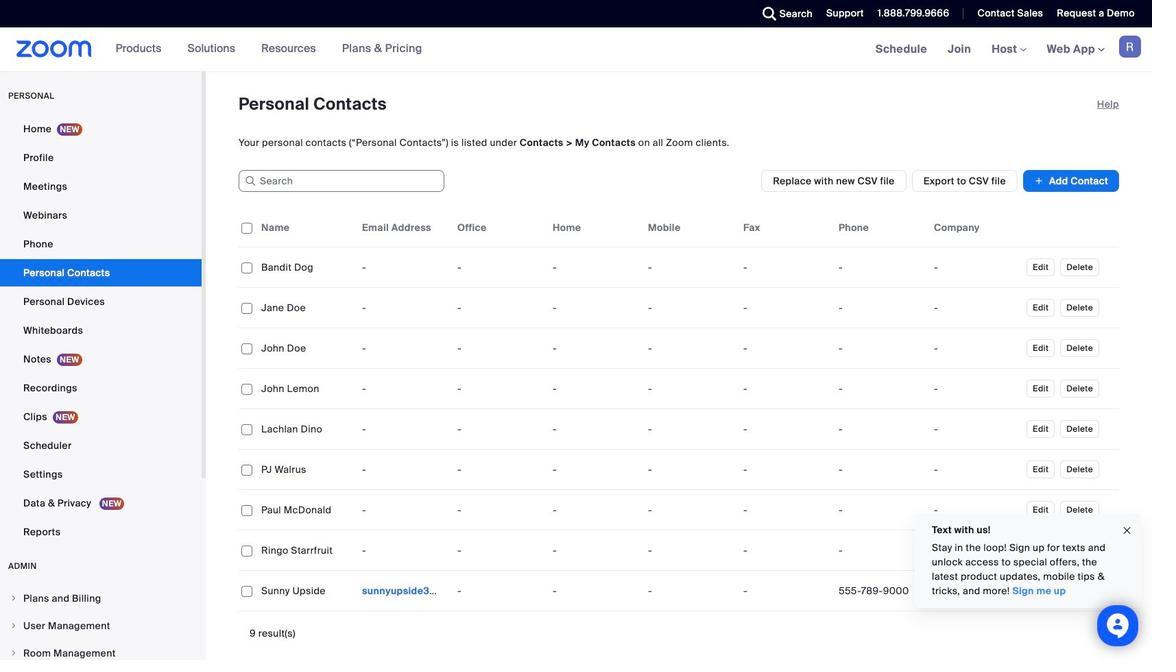 Task type: locate. For each thing, give the bounding box(es) containing it.
personal menu menu
[[0, 115, 202, 547]]

menu item
[[0, 586, 202, 612], [0, 613, 202, 639], [0, 641, 202, 660]]

Search Contacts Input text field
[[239, 170, 444, 192]]

0 vertical spatial menu item
[[0, 586, 202, 612]]

zoom logo image
[[16, 40, 92, 58]]

1 vertical spatial right image
[[10, 622, 18, 630]]

cell
[[256, 254, 357, 281], [357, 254, 452, 281], [452, 254, 547, 281], [547, 254, 643, 281], [256, 294, 357, 322], [357, 294, 452, 322], [452, 294, 547, 322], [547, 294, 643, 322], [256, 335, 357, 362], [357, 335, 452, 362], [452, 335, 547, 362], [547, 335, 643, 362], [256, 375, 357, 403], [357, 375, 452, 403], [452, 375, 547, 403], [547, 375, 643, 403], [256, 416, 357, 443], [357, 416, 452, 443], [452, 416, 547, 443], [547, 416, 643, 443], [929, 537, 1024, 564], [357, 577, 452, 605], [929, 577, 1024, 605]]

0 vertical spatial right image
[[10, 595, 18, 603]]

meetings navigation
[[865, 27, 1152, 72]]

right image
[[10, 595, 18, 603], [10, 622, 18, 630]]

2 vertical spatial menu item
[[0, 641, 202, 660]]

product information navigation
[[105, 27, 433, 71]]

right image
[[10, 649, 18, 658]]

admin menu menu
[[0, 586, 202, 660]]

banner
[[0, 27, 1152, 72]]

application
[[239, 208, 1119, 612]]

1 vertical spatial menu item
[[0, 613, 202, 639]]

3 menu item from the top
[[0, 641, 202, 660]]



Task type: describe. For each thing, give the bounding box(es) containing it.
1 menu item from the top
[[0, 586, 202, 612]]

2 menu item from the top
[[0, 613, 202, 639]]

add image
[[1034, 174, 1044, 188]]

2 right image from the top
[[10, 622, 18, 630]]

profile picture image
[[1119, 36, 1141, 58]]

close image
[[1121, 523, 1132, 539]]

1 right image from the top
[[10, 595, 18, 603]]



Task type: vqa. For each thing, say whether or not it's contained in the screenshot.
Edit user photo
no



